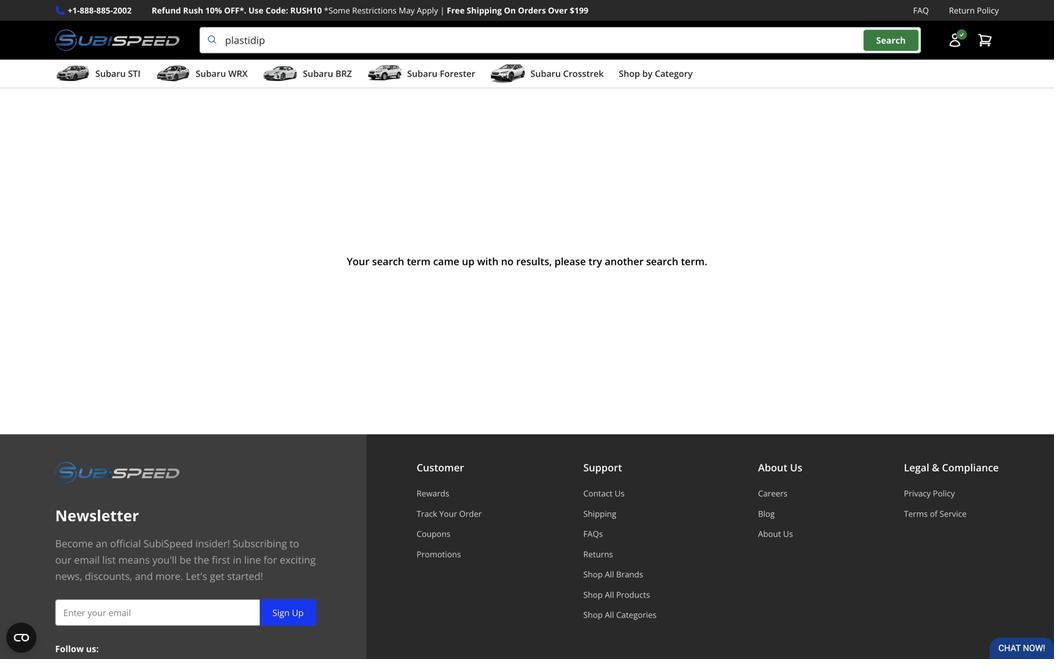 Task type: locate. For each thing, give the bounding box(es) containing it.
subaru for subaru crosstrek
[[531, 68, 561, 80]]

1 vertical spatial about us
[[759, 528, 794, 540]]

promotions link
[[417, 549, 482, 560]]

all down shop all brands
[[605, 589, 615, 601]]

search left term.
[[647, 255, 679, 268]]

2 subaru from the left
[[196, 68, 226, 80]]

subaru left sti
[[95, 68, 126, 80]]

3 all from the top
[[605, 609, 615, 621]]

term.
[[681, 255, 708, 268]]

subaru wrx
[[196, 68, 248, 80]]

subaru for subaru forester
[[407, 68, 438, 80]]

about us up careers link
[[759, 461, 803, 474]]

your left term
[[347, 255, 370, 268]]

1 horizontal spatial shipping
[[584, 508, 617, 520]]

forester
[[440, 68, 476, 80]]

a subaru wrx thumbnail image image
[[156, 64, 191, 83]]

subaru left forester
[[407, 68, 438, 80]]

service
[[940, 508, 967, 520]]

about us link
[[759, 528, 803, 540]]

4 subaru from the left
[[407, 68, 438, 80]]

rewards link
[[417, 488, 482, 499]]

a subaru crosstrek thumbnail image image
[[491, 64, 526, 83]]

newsletter
[[55, 506, 139, 526]]

policy up 'terms of service' link
[[934, 488, 956, 499]]

return
[[950, 5, 976, 16]]

subscribing
[[233, 537, 287, 550]]

terms of service
[[905, 508, 967, 520]]

0 vertical spatial policy
[[978, 5, 1000, 16]]

rush
[[183, 5, 203, 16]]

promotions
[[417, 549, 461, 560]]

1 subispeed logo image from the top
[[55, 27, 179, 53]]

products
[[617, 589, 651, 601]]

contact us
[[584, 488, 625, 499]]

0 horizontal spatial shipping
[[467, 5, 502, 16]]

1 horizontal spatial policy
[[978, 5, 1000, 16]]

insider!
[[196, 537, 230, 550]]

a subaru sti thumbnail image image
[[55, 64, 90, 83]]

privacy policy link
[[905, 488, 1000, 499]]

brz
[[336, 68, 352, 80]]

shop all products
[[584, 589, 651, 601]]

about
[[759, 461, 788, 474], [759, 528, 782, 540]]

discounts,
[[85, 570, 132, 583]]

another
[[605, 255, 644, 268]]

term
[[407, 255, 431, 268]]

brands
[[617, 569, 644, 580]]

subispeed logo image down 2002
[[55, 27, 179, 53]]

wrx
[[228, 68, 248, 80]]

5 subaru from the left
[[531, 68, 561, 80]]

2 vertical spatial us
[[784, 528, 794, 540]]

shop down returns
[[584, 569, 603, 580]]

in
[[233, 553, 242, 567]]

us for about us link
[[784, 528, 794, 540]]

email
[[74, 553, 100, 567]]

shop down shop all brands
[[584, 589, 603, 601]]

shipping down contact
[[584, 508, 617, 520]]

us up shipping link
[[615, 488, 625, 499]]

subaru down "search input" field
[[531, 68, 561, 80]]

policy right return at top
[[978, 5, 1000, 16]]

careers link
[[759, 488, 803, 499]]

subaru for subaru sti
[[95, 68, 126, 80]]

button image
[[948, 33, 963, 48]]

over
[[548, 5, 568, 16]]

2 subispeed logo image from the top
[[55, 460, 179, 486]]

2002
[[113, 5, 132, 16]]

policy
[[978, 5, 1000, 16], [934, 488, 956, 499]]

1 horizontal spatial your
[[440, 508, 457, 520]]

about up 'careers'
[[759, 461, 788, 474]]

legal
[[905, 461, 930, 474]]

0 vertical spatial your
[[347, 255, 370, 268]]

1 vertical spatial us
[[615, 488, 625, 499]]

shop all categories
[[584, 609, 657, 621]]

rewards
[[417, 488, 450, 499]]

subaru left brz
[[303, 68, 333, 80]]

us up careers link
[[791, 461, 803, 474]]

0 vertical spatial all
[[605, 569, 615, 580]]

us
[[791, 461, 803, 474], [615, 488, 625, 499], [784, 528, 794, 540]]

2 vertical spatial all
[[605, 609, 615, 621]]

2 all from the top
[[605, 589, 615, 601]]

1 about us from the top
[[759, 461, 803, 474]]

subispeed logo image up 'newsletter'
[[55, 460, 179, 486]]

1 vertical spatial all
[[605, 589, 615, 601]]

all down shop all products
[[605, 609, 615, 621]]

started!
[[227, 570, 263, 583]]

means
[[118, 553, 150, 567]]

your down rewards link
[[440, 508, 457, 520]]

follow
[[55, 643, 84, 655]]

2 search from the left
[[647, 255, 679, 268]]

no
[[501, 255, 514, 268]]

|
[[441, 5, 445, 16]]

0 vertical spatial about
[[759, 461, 788, 474]]

subaru left wrx
[[196, 68, 226, 80]]

0 horizontal spatial search
[[372, 255, 405, 268]]

shop left by
[[619, 68, 641, 80]]

subaru forester button
[[367, 62, 476, 87]]

3 subaru from the left
[[303, 68, 333, 80]]

order
[[460, 508, 482, 520]]

shop inside dropdown button
[[619, 68, 641, 80]]

1 subaru from the left
[[95, 68, 126, 80]]

subaru brz button
[[263, 62, 352, 87]]

shop for shop by category
[[619, 68, 641, 80]]

all left brands
[[605, 569, 615, 580]]

1 vertical spatial about
[[759, 528, 782, 540]]

1 vertical spatial policy
[[934, 488, 956, 499]]

search input field
[[200, 27, 922, 53]]

subispeed logo image
[[55, 27, 179, 53], [55, 460, 179, 486]]

about us down blog link
[[759, 528, 794, 540]]

subaru inside "dropdown button"
[[196, 68, 226, 80]]

shop down shop all products
[[584, 609, 603, 621]]

shop all categories link
[[584, 609, 657, 621]]

faqs
[[584, 528, 603, 540]]

policy for privacy policy
[[934, 488, 956, 499]]

subaru for subaru brz
[[303, 68, 333, 80]]

0 vertical spatial about us
[[759, 461, 803, 474]]

+1-
[[68, 5, 80, 16]]

sign
[[273, 607, 290, 619]]

0 horizontal spatial your
[[347, 255, 370, 268]]

track your order
[[417, 508, 482, 520]]

you'll
[[153, 553, 177, 567]]

1 horizontal spatial search
[[647, 255, 679, 268]]

10%
[[205, 5, 222, 16]]

all for products
[[605, 589, 615, 601]]

0 vertical spatial shipping
[[467, 5, 502, 16]]

search left term
[[372, 255, 405, 268]]

to
[[290, 537, 299, 550]]

shipping left on
[[467, 5, 502, 16]]

1 about from the top
[[759, 461, 788, 474]]

orders
[[518, 5, 546, 16]]

let's
[[186, 570, 207, 583]]

0 vertical spatial subispeed logo image
[[55, 27, 179, 53]]

may
[[399, 5, 415, 16]]

all for categories
[[605, 609, 615, 621]]

search
[[372, 255, 405, 268], [647, 255, 679, 268]]

about down blog
[[759, 528, 782, 540]]

1 all from the top
[[605, 569, 615, 580]]

0 horizontal spatial policy
[[934, 488, 956, 499]]

1 vertical spatial subispeed logo image
[[55, 460, 179, 486]]

follow us:
[[55, 643, 99, 655]]

subaru brz
[[303, 68, 352, 80]]

become
[[55, 537, 93, 550]]

please
[[555, 255, 586, 268]]

1 search from the left
[[372, 255, 405, 268]]

us down blog link
[[784, 528, 794, 540]]

your search term came up with no results, please try another search term.
[[347, 255, 708, 268]]

subaru crosstrek button
[[491, 62, 604, 87]]

subaru
[[95, 68, 126, 80], [196, 68, 226, 80], [303, 68, 333, 80], [407, 68, 438, 80], [531, 68, 561, 80]]

get
[[210, 570, 225, 583]]

1 vertical spatial shipping
[[584, 508, 617, 520]]



Task type: describe. For each thing, give the bounding box(es) containing it.
sign up
[[273, 607, 304, 619]]

subaru for subaru wrx
[[196, 68, 226, 80]]

careers
[[759, 488, 788, 499]]

+1-888-885-2002 link
[[68, 4, 132, 17]]

search
[[877, 34, 907, 46]]

first
[[212, 553, 230, 567]]

list
[[102, 553, 116, 567]]

policy for return policy
[[978, 5, 1000, 16]]

returns
[[584, 549, 614, 560]]

shop all brands link
[[584, 569, 657, 580]]

returns link
[[584, 549, 657, 560]]

1 vertical spatial your
[[440, 508, 457, 520]]

apply
[[417, 5, 438, 16]]

use
[[249, 5, 264, 16]]

for
[[264, 553, 277, 567]]

shop for shop all products
[[584, 589, 603, 601]]

Enter your email text field
[[55, 600, 316, 626]]

subaru sti
[[95, 68, 141, 80]]

subaru wrx button
[[156, 62, 248, 87]]

subaru crosstrek
[[531, 68, 604, 80]]

track
[[417, 508, 438, 520]]

sti
[[128, 68, 141, 80]]

sign up button
[[260, 600, 316, 626]]

$199
[[570, 5, 589, 16]]

compliance
[[943, 461, 1000, 474]]

a subaru forester thumbnail image image
[[367, 64, 402, 83]]

a subaru brz thumbnail image image
[[263, 64, 298, 83]]

open widget image
[[6, 623, 36, 653]]

results,
[[517, 255, 552, 268]]

shop all products link
[[584, 589, 657, 601]]

of
[[931, 508, 938, 520]]

news,
[[55, 570, 82, 583]]

&
[[933, 461, 940, 474]]

off*.
[[224, 5, 247, 16]]

coupons
[[417, 528, 451, 540]]

support
[[584, 461, 623, 474]]

shop by category
[[619, 68, 693, 80]]

free
[[447, 5, 465, 16]]

contact
[[584, 488, 613, 499]]

all for brands
[[605, 569, 615, 580]]

customer
[[417, 461, 464, 474]]

return policy link
[[950, 4, 1000, 17]]

official
[[110, 537, 141, 550]]

on
[[504, 5, 516, 16]]

privacy policy
[[905, 488, 956, 499]]

coupons link
[[417, 528, 482, 540]]

faq link
[[914, 4, 930, 17]]

us:
[[86, 643, 99, 655]]

2 about us from the top
[[759, 528, 794, 540]]

up
[[292, 607, 304, 619]]

become an official subispeed insider! subscribing to our email list means you'll be the first in line for exciting news, discounts, and more. let's get started!
[[55, 537, 316, 583]]

and
[[135, 570, 153, 583]]

restrictions
[[352, 5, 397, 16]]

refund
[[152, 5, 181, 16]]

terms of service link
[[905, 508, 1000, 520]]

blog link
[[759, 508, 803, 520]]

blog
[[759, 508, 775, 520]]

shop all brands
[[584, 569, 644, 580]]

2 about from the top
[[759, 528, 782, 540]]

be
[[180, 553, 191, 567]]

legal & compliance
[[905, 461, 1000, 474]]

subaru forester
[[407, 68, 476, 80]]

shop by category button
[[619, 62, 693, 87]]

shop for shop all brands
[[584, 569, 603, 580]]

885-
[[96, 5, 113, 16]]

code:
[[266, 5, 288, 16]]

0 vertical spatial us
[[791, 461, 803, 474]]

search button
[[864, 30, 919, 51]]

by
[[643, 68, 653, 80]]

us for contact us link
[[615, 488, 625, 499]]

track your order link
[[417, 508, 482, 520]]

with
[[478, 255, 499, 268]]

categories
[[617, 609, 657, 621]]

line
[[244, 553, 261, 567]]

shop for shop all categories
[[584, 609, 603, 621]]

exciting
[[280, 553, 316, 567]]

faq
[[914, 5, 930, 16]]

terms
[[905, 508, 928, 520]]

more.
[[156, 570, 183, 583]]

crosstrek
[[564, 68, 604, 80]]

shipping link
[[584, 508, 657, 520]]

return policy
[[950, 5, 1000, 16]]

category
[[655, 68, 693, 80]]

try
[[589, 255, 603, 268]]

came
[[433, 255, 460, 268]]

refund rush 10% off*. use code: rush10 *some restrictions may apply | free shipping on orders over $199
[[152, 5, 589, 16]]

privacy
[[905, 488, 932, 499]]



Task type: vqa. For each thing, say whether or not it's contained in the screenshot.
Up
yes



